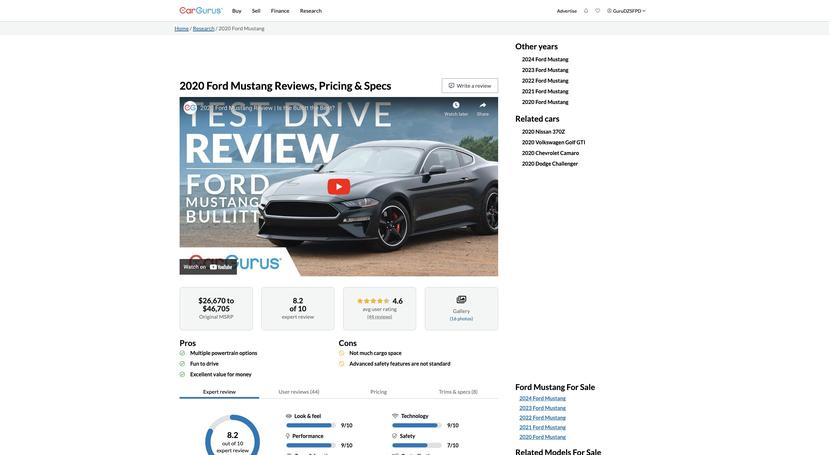 Task type: locate. For each thing, give the bounding box(es) containing it.
are
[[412, 360, 419, 367]]

1 vertical spatial &
[[453, 388, 457, 395]]

& inside tab
[[453, 388, 457, 395]]

open notifications image
[[585, 8, 589, 13]]

8.2 inside "8.2 out of 10 expert review"
[[227, 430, 238, 440]]

2023 ford mustang link down 2024 ford mustang
[[523, 67, 569, 73]]

buy button
[[227, 0, 247, 21]]

2024 ford mustang link down ford mustang for sale
[[520, 395, 566, 403]]

2024 ford mustang link
[[523, 56, 569, 62], [520, 395, 643, 403], [520, 395, 566, 403]]

2023 ford mustang link
[[523, 67, 569, 73], [520, 404, 643, 412], [520, 404, 566, 412]]

2023 ford mustang link for mustang
[[520, 404, 643, 412]]

1 vertical spatial 2021
[[520, 424, 532, 431]]

specs
[[365, 79, 392, 92]]

gurudzsfpd
[[614, 8, 642, 14]]

8.2
[[293, 296, 303, 305], [227, 430, 238, 440]]

write
[[457, 82, 471, 89]]

0 vertical spatial pricing
[[319, 79, 353, 92]]

expert
[[282, 313, 297, 320], [203, 388, 219, 395], [217, 447, 232, 454]]

2024 down 'other'
[[523, 56, 535, 62]]

golf
[[566, 139, 576, 145]]

1 vertical spatial of
[[231, 440, 236, 447]]

0 vertical spatial 2021
[[523, 88, 535, 94]]

1 vertical spatial 8.2
[[227, 430, 238, 440]]

7 / 10
[[448, 442, 459, 449]]

tab list containing expert review
[[180, 385, 499, 399]]

ford
[[232, 25, 243, 31], [536, 56, 547, 62], [536, 67, 547, 73], [536, 77, 547, 84], [207, 79, 229, 92], [536, 88, 547, 94], [536, 99, 547, 105], [516, 382, 533, 392], [533, 395, 544, 402], [533, 405, 544, 411], [533, 415, 544, 421], [533, 424, 544, 431], [533, 434, 544, 440]]

pricing
[[319, 79, 353, 92], [371, 388, 387, 395]]

0 vertical spatial to
[[227, 296, 234, 305]]

/
[[190, 25, 192, 31], [216, 25, 218, 31], [345, 422, 347, 429], [451, 422, 453, 429], [345, 442, 347, 449], [451, 442, 453, 449]]

1 vertical spatial research
[[193, 25, 215, 31]]

expert inside expert review tab
[[203, 388, 219, 395]]

1 vertical spatial check circle image
[[180, 372, 185, 377]]

0 vertical spatial of
[[290, 304, 297, 313]]

2024 ford mustang link up 2023 ford mustang at the right top of the page
[[523, 56, 569, 62]]

check circle image for fun to drive
[[180, 361, 185, 366]]

0 vertical spatial 8.2
[[293, 296, 303, 305]]

gallery (16 photos)
[[450, 308, 474, 321]]

cargo
[[374, 350, 387, 356]]

specs
[[458, 388, 471, 395]]

related
[[516, 114, 544, 123]]

9 for technology
[[448, 422, 451, 429]]

2020 for 2020 volkswagen golf gti
[[523, 139, 535, 145]]

check circle image
[[180, 350, 185, 356]]

safety
[[375, 360, 390, 367]]

saved cars image
[[596, 8, 601, 13]]

review inside button
[[476, 82, 492, 89]]

to inside $26,670 to $46,705 original msrp
[[227, 296, 234, 305]]

0 horizontal spatial research
[[193, 25, 215, 31]]

excellent value for money
[[190, 371, 252, 377]]

not much cargo space
[[350, 350, 402, 356]]

options
[[240, 350, 258, 356]]

sale
[[581, 382, 596, 392]]

0 vertical spatial &
[[355, 79, 362, 92]]

2020 for 2020 ford mustang
[[523, 99, 535, 105]]

to for drive
[[200, 360, 206, 367]]

0 vertical spatial research
[[300, 7, 322, 14]]

2020 chevrolet camaro link
[[523, 150, 580, 156]]

other years
[[516, 41, 558, 51]]

review
[[476, 82, 492, 89], [298, 313, 314, 320], [220, 388, 236, 395], [233, 447, 249, 454]]

menu
[[554, 1, 650, 20]]

2020 volkswagen golf gti link
[[523, 139, 586, 145]]

2 horizontal spatial &
[[453, 388, 457, 395]]

research inside research popup button
[[300, 7, 322, 14]]

1 horizontal spatial 8.2
[[293, 296, 303, 305]]

2020 ford mustang
[[523, 99, 569, 105]]

finance button
[[266, 0, 295, 21]]

9 for performance
[[341, 442, 345, 449]]

research
[[300, 7, 322, 14], [193, 25, 215, 31]]

2021 ford mustang
[[523, 88, 569, 94]]

0 vertical spatial 2024
[[523, 56, 535, 62]]

0 horizontal spatial &
[[307, 413, 311, 419]]

check circle image left excellent
[[180, 372, 185, 377]]

ban image
[[339, 350, 345, 356]]

2021
[[523, 88, 535, 94], [520, 424, 532, 431]]

volkswagen
[[536, 139, 565, 145]]

chevrolet
[[536, 150, 560, 156]]

home link
[[175, 25, 189, 31]]

pros
[[180, 338, 196, 348]]

2020
[[219, 25, 231, 31], [180, 79, 205, 92], [523, 99, 535, 105], [523, 128, 535, 135], [523, 139, 535, 145], [523, 150, 535, 156], [523, 160, 535, 167], [520, 434, 532, 440]]

10 for look & feel
[[347, 422, 353, 429]]

1 vertical spatial pricing
[[371, 388, 387, 395]]

of
[[290, 304, 297, 313], [231, 440, 236, 447]]

1 vertical spatial 2024
[[520, 395, 532, 402]]

performance
[[293, 433, 324, 439]]

& for look & feel
[[307, 413, 311, 419]]

0 horizontal spatial to
[[200, 360, 206, 367]]

trims & specs (8)
[[439, 388, 478, 395]]

menu bar
[[223, 0, 554, 21]]

2 vertical spatial &
[[307, 413, 311, 419]]

reviews)
[[375, 314, 393, 320]]

2022
[[523, 77, 535, 84], [520, 415, 532, 421]]

research right finance at the left top of page
[[300, 7, 322, 14]]

&
[[355, 79, 362, 92], [453, 388, 457, 395], [307, 413, 311, 419]]

to for $46,705
[[227, 296, 234, 305]]

2023 ford mustang
[[523, 67, 569, 73]]

1 vertical spatial expert
[[203, 388, 219, 395]]

balance scale image
[[286, 454, 293, 455]]

mustang
[[244, 25, 265, 31], [548, 56, 569, 62], [548, 67, 569, 73], [548, 77, 569, 84], [231, 79, 273, 92], [548, 88, 569, 94], [548, 99, 569, 105], [534, 382, 566, 392], [545, 395, 566, 402], [545, 405, 566, 411], [545, 415, 566, 421], [545, 424, 566, 431], [545, 434, 566, 440]]

2024 ford mustang
[[523, 56, 569, 62]]

home / research / 2020 ford mustang
[[175, 25, 265, 31]]

research down cargurus logo homepage link
[[193, 25, 215, 31]]

gallery
[[453, 308, 470, 314]]

10 inside 8.2 of 10 expert review
[[298, 304, 307, 313]]

buy
[[233, 7, 242, 14]]

0 vertical spatial check circle image
[[180, 361, 185, 366]]

2020 volkswagen golf gti
[[523, 139, 586, 145]]

2023 ford mustang link for years
[[523, 67, 569, 73]]

tab list
[[180, 385, 499, 399]]

eye image
[[286, 413, 292, 419]]

2022 inside 2024 ford mustang 2023 ford mustang 2022 ford mustang 2021 ford mustang 2020 ford mustang
[[520, 415, 532, 421]]

10 inside "8.2 out of 10 expert review"
[[237, 440, 243, 447]]

1 horizontal spatial pricing
[[371, 388, 387, 395]]

2023 ford mustang link down ford mustang for sale
[[520, 404, 566, 412]]

1 check circle image from the top
[[180, 361, 185, 366]]

ford mustang for sale
[[516, 382, 596, 392]]

powertrain
[[212, 350, 239, 356]]

$26,670 to $46,705 original msrp
[[199, 296, 234, 320]]

8.2 inside 8.2 of 10 expert review
[[293, 296, 303, 305]]

2021 ford mustang link for mustang
[[520, 424, 643, 432]]

2024 down ford mustang for sale
[[520, 395, 532, 402]]

of inside 8.2 of 10 expert review
[[290, 304, 297, 313]]

2 vertical spatial expert
[[217, 447, 232, 454]]

0 horizontal spatial pricing
[[319, 79, 353, 92]]

chevron down image
[[643, 9, 647, 12]]

1 vertical spatial 2022
[[520, 415, 532, 421]]

to right "fun"
[[200, 360, 206, 367]]

1 vertical spatial 2023
[[520, 405, 532, 411]]

2024 ford mustang link for mustang
[[520, 395, 643, 403]]

0 vertical spatial expert
[[282, 313, 297, 320]]

2022 ford mustang link
[[523, 77, 569, 84], [520, 414, 643, 422], [520, 414, 566, 422]]

to up msrp
[[227, 296, 234, 305]]

2023 inside 2024 ford mustang 2023 ford mustang 2022 ford mustang 2021 ford mustang 2020 ford mustang
[[520, 405, 532, 411]]

2020 inside 2024 ford mustang 2023 ford mustang 2022 ford mustang 2021 ford mustang 2020 ford mustang
[[520, 434, 532, 440]]

cargurus logo homepage link link
[[180, 1, 223, 20]]

dodge
[[536, 160, 552, 167]]

2020 for 2020 nissan 370z
[[523, 128, 535, 135]]

pricing inside pricing tab
[[371, 388, 387, 395]]

9
[[341, 422, 345, 429], [448, 422, 451, 429], [341, 442, 345, 449]]

2020 for 2020 chevrolet camaro
[[523, 150, 535, 156]]

camaro
[[561, 150, 580, 156]]

expert review
[[203, 388, 236, 395]]

$26,670
[[199, 296, 226, 305]]

(44
[[368, 314, 374, 320]]

advanced
[[350, 360, 374, 367]]

gti
[[577, 139, 586, 145]]

0 horizontal spatial 8.2
[[227, 430, 238, 440]]

2024 inside 2024 ford mustang 2023 ford mustang 2022 ford mustang 2021 ford mustang 2020 ford mustang
[[520, 395, 532, 402]]

research button
[[295, 0, 327, 21]]

wifi image
[[392, 413, 399, 419]]

& for trims & specs (8)
[[453, 388, 457, 395]]

2020 ford mustang link
[[523, 99, 569, 105], [520, 433, 643, 441], [520, 433, 566, 441]]

2 check circle image from the top
[[180, 372, 185, 377]]

bolt image
[[286, 434, 290, 439]]

9 / 10 for technology
[[448, 422, 459, 429]]

2023 ford mustang link down the sale
[[520, 404, 643, 412]]

9 for look & feel
[[341, 422, 345, 429]]

1 vertical spatial to
[[200, 360, 206, 367]]

user reviews (44)
[[279, 388, 320, 395]]

to
[[227, 296, 234, 305], [200, 360, 206, 367]]

1 horizontal spatial to
[[227, 296, 234, 305]]

2022 ford mustang link for years
[[523, 77, 569, 84]]

2020 ford mustang link for years
[[523, 99, 569, 105]]

0 horizontal spatial of
[[231, 440, 236, 447]]

2024
[[523, 56, 535, 62], [520, 395, 532, 402]]

check circle image
[[180, 361, 185, 366], [180, 372, 185, 377]]

pricing tab
[[339, 385, 419, 399]]

1 horizontal spatial of
[[290, 304, 297, 313]]

1 horizontal spatial research
[[300, 7, 322, 14]]

370z
[[553, 128, 566, 135]]

2024 ford mustang link down the sale
[[520, 395, 643, 403]]

2021 ford mustang link for years
[[523, 88, 569, 94]]

check circle image down check circle icon
[[180, 361, 185, 366]]



Task type: vqa. For each thing, say whether or not it's contained in the screenshot.
28,159
no



Task type: describe. For each thing, give the bounding box(es) containing it.
9 / 10 for performance
[[341, 442, 353, 449]]

out
[[222, 440, 230, 447]]

advertise link
[[554, 1, 581, 20]]

8.2 of 10 expert review
[[282, 296, 314, 320]]

for
[[228, 371, 235, 377]]

0 vertical spatial 2023
[[523, 67, 535, 73]]

images image
[[457, 295, 467, 304]]

sell button
[[247, 0, 266, 21]]

of inside "8.2 out of 10 expert review"
[[231, 440, 236, 447]]

fun to drive
[[190, 360, 219, 367]]

2020 for 2020 ford mustang reviews, pricing & specs
[[180, 79, 205, 92]]

2020 nissan 370z link
[[523, 128, 566, 135]]

2020 dodge challenger link
[[523, 160, 579, 167]]

10 for technology
[[453, 422, 459, 429]]

menu containing advertise
[[554, 1, 650, 20]]

cons
[[339, 338, 357, 348]]

expert inside 8.2 of 10 expert review
[[282, 313, 297, 320]]

value
[[214, 371, 226, 377]]

look & feel
[[295, 413, 321, 419]]

(8)
[[472, 388, 478, 395]]

shield check image
[[392, 434, 398, 439]]

multiple powertrain options
[[190, 350, 258, 356]]

nissan
[[536, 128, 552, 135]]

original
[[199, 313, 218, 320]]

avg
[[363, 306, 371, 312]]

write a review button
[[442, 78, 499, 93]]

fun
[[190, 360, 199, 367]]

finance
[[271, 7, 290, 14]]

excellent
[[190, 371, 212, 377]]

multiple
[[190, 350, 211, 356]]

avg user rating (44 reviews)
[[363, 306, 397, 320]]

2020 for 2020 dodge challenger
[[523, 160, 535, 167]]

advanced safety features are not standard
[[350, 360, 451, 367]]

reviews,
[[275, 79, 317, 92]]

challenger
[[553, 160, 579, 167]]

msrp
[[219, 313, 234, 320]]

4.6
[[393, 297, 403, 306]]

2024 for 2024 ford mustang
[[523, 56, 535, 62]]

8.2 out of 10 expert review
[[217, 430, 249, 454]]

standard
[[430, 360, 451, 367]]

cars
[[545, 114, 560, 123]]

a
[[472, 82, 475, 89]]

expert inside "8.2 out of 10 expert review"
[[217, 447, 232, 454]]

other
[[516, 41, 538, 51]]

look
[[295, 413, 306, 419]]

/ for performance
[[345, 442, 347, 449]]

reviews
[[291, 388, 309, 395]]

2020 dodge challenger
[[523, 160, 579, 167]]

sell
[[252, 7, 261, 14]]

2024 for 2024 ford mustang 2023 ford mustang 2022 ford mustang 2021 ford mustang 2020 ford mustang
[[520, 395, 532, 402]]

rating
[[383, 306, 397, 312]]

years
[[539, 41, 558, 51]]

0 vertical spatial 2022
[[523, 77, 535, 84]]

/ for technology
[[451, 422, 453, 429]]

10 for safety
[[453, 442, 459, 449]]

gurudzsfpd button
[[604, 1, 650, 20]]

/ for safety
[[451, 442, 453, 449]]

feel
[[312, 413, 321, 419]]

expert review tab
[[180, 385, 260, 399]]

money bill wave image
[[392, 454, 399, 455]]

user
[[372, 306, 382, 312]]

gurudzsfpd menu item
[[604, 1, 650, 20]]

review inside "8.2 out of 10 expert review"
[[233, 447, 249, 454]]

menu bar containing buy
[[223, 0, 554, 21]]

cargurus logo homepage link image
[[180, 1, 223, 20]]

much
[[360, 350, 373, 356]]

$46,705
[[203, 304, 230, 313]]

money
[[236, 371, 252, 377]]

2021 inside 2024 ford mustang 2023 ford mustang 2022 ford mustang 2021 ford mustang 2020 ford mustang
[[520, 424, 532, 431]]

2020 ford mustang reviews, pricing & specs
[[180, 79, 392, 92]]

photos)
[[458, 316, 474, 321]]

7
[[448, 442, 451, 449]]

2022 ford mustang link for mustang
[[520, 414, 643, 422]]

not
[[421, 360, 429, 367]]

review inside tab
[[220, 388, 236, 395]]

user
[[279, 388, 290, 395]]

space
[[389, 350, 402, 356]]

check circle image for excellent value for money
[[180, 372, 185, 377]]

2020 nissan 370z
[[523, 128, 566, 135]]

features
[[391, 360, 411, 367]]

for
[[567, 382, 579, 392]]

safety
[[400, 433, 416, 439]]

2024 ford mustang link for years
[[523, 56, 569, 62]]

user reviews (44) tab
[[260, 385, 339, 399]]

comment alt edit image
[[449, 83, 455, 88]]

review inside 8.2 of 10 expert review
[[298, 313, 314, 320]]

9 / 10 for look & feel
[[341, 422, 353, 429]]

ban image
[[339, 361, 345, 366]]

not
[[350, 350, 359, 356]]

/ for look & feel
[[345, 422, 347, 429]]

advertise
[[558, 8, 578, 14]]

8.2 for 10
[[293, 296, 303, 305]]

10 for performance
[[347, 442, 353, 449]]

(16
[[450, 316, 457, 321]]

2020 ford mustang link for mustang
[[520, 433, 643, 441]]

(44)
[[310, 388, 320, 395]]

8.2 for of
[[227, 430, 238, 440]]

trims & specs (8) tab
[[419, 385, 499, 399]]

drive
[[207, 360, 219, 367]]

related cars
[[516, 114, 560, 123]]

user icon image
[[608, 8, 613, 13]]

1 horizontal spatial &
[[355, 79, 362, 92]]

technology
[[402, 413, 429, 419]]



